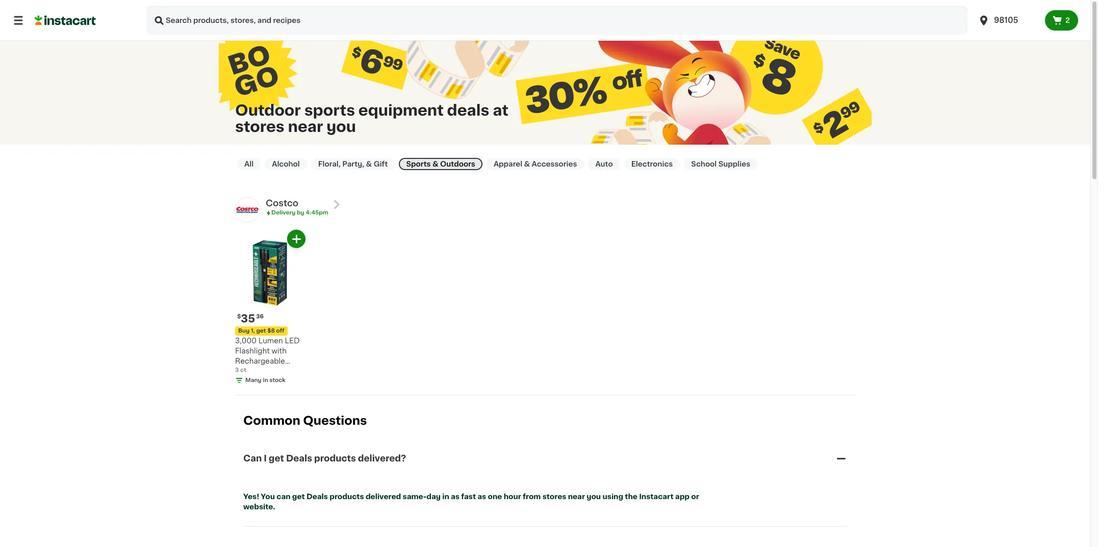 Task type: locate. For each thing, give the bounding box(es) containing it.
0 vertical spatial in
[[263, 378, 268, 384]]

electronics link
[[624, 158, 680, 170]]

0 vertical spatial stores
[[235, 119, 284, 134]]

products inside dropdown button
[[314, 455, 356, 463]]

1 vertical spatial get
[[269, 455, 284, 463]]

you
[[327, 119, 356, 134], [587, 494, 601, 501]]

flashlight
[[235, 348, 270, 355]]

stores right the from
[[542, 494, 566, 501]]

2 & from the left
[[433, 161, 438, 168]]

stores
[[235, 119, 284, 134], [542, 494, 566, 501]]

get right "can"
[[292, 494, 305, 501]]

in left stock at the bottom left of page
[[263, 378, 268, 384]]

& right apparel
[[524, 161, 530, 168]]

get right 1,
[[256, 329, 266, 334]]

outdoor sports equipment deals at stores near you
[[235, 103, 509, 134]]

from
[[523, 494, 541, 501]]

questions
[[303, 416, 367, 427]]

&
[[366, 161, 372, 168], [433, 161, 438, 168], [524, 161, 530, 168]]

using
[[603, 494, 623, 501]]

98105 button
[[972, 6, 1045, 35], [978, 6, 1039, 35]]

as left the 'fast'
[[451, 494, 460, 501]]

1 vertical spatial stores
[[542, 494, 566, 501]]

auto
[[595, 161, 613, 168]]

& for apparel & accessories
[[524, 161, 530, 168]]

0 vertical spatial near
[[288, 119, 323, 134]]

1 horizontal spatial as
[[478, 494, 486, 501]]

1 vertical spatial you
[[587, 494, 601, 501]]

apparel
[[494, 161, 522, 168]]

delivered
[[366, 494, 401, 501]]

near left using at the right of page
[[568, 494, 585, 501]]

1 vertical spatial near
[[568, 494, 585, 501]]

& right sports
[[433, 161, 438, 168]]

in
[[263, 378, 268, 384], [442, 494, 449, 501]]

3 & from the left
[[524, 161, 530, 168]]

4:45pm
[[306, 210, 328, 216]]

products left delivered on the left bottom
[[330, 494, 364, 501]]

deals right i in the bottom of the page
[[286, 455, 312, 463]]

2 horizontal spatial &
[[524, 161, 530, 168]]

1 vertical spatial deals
[[306, 494, 328, 501]]

1 horizontal spatial get
[[269, 455, 284, 463]]

0 horizontal spatial stores
[[235, 119, 284, 134]]

0 horizontal spatial &
[[366, 161, 372, 168]]

as
[[451, 494, 460, 501], [478, 494, 486, 501]]

2 98105 button from the left
[[978, 6, 1039, 35]]

0 vertical spatial you
[[327, 119, 356, 134]]

2 vertical spatial get
[[292, 494, 305, 501]]

batteries
[[235, 368, 268, 376]]

0 vertical spatial products
[[314, 455, 356, 463]]

you down 'sports'
[[327, 119, 356, 134]]

0 horizontal spatial you
[[327, 119, 356, 134]]

party,
[[342, 161, 364, 168]]

0 vertical spatial get
[[256, 329, 266, 334]]

accessories
[[532, 161, 577, 168]]

fast
[[461, 494, 476, 501]]

get
[[256, 329, 266, 334], [269, 455, 284, 463], [292, 494, 305, 501]]

36
[[256, 314, 264, 320]]

3 ct
[[235, 368, 246, 374]]

product group
[[235, 230, 306, 385]]

you left using at the right of page
[[587, 494, 601, 501]]

can i get deals products delivered? button
[[243, 441, 847, 477]]

buy
[[238, 329, 250, 334]]

1 horizontal spatial stores
[[542, 494, 566, 501]]

ct
[[240, 368, 246, 374]]

you inside outdoor sports equipment deals at stores near you
[[327, 119, 356, 134]]

sports & outdoors
[[406, 161, 475, 168]]

sports
[[406, 161, 431, 168]]

near down 'sports'
[[288, 119, 323, 134]]

equipment
[[358, 103, 444, 118]]

1 horizontal spatial you
[[587, 494, 601, 501]]

in right day
[[442, 494, 449, 501]]

get inside dropdown button
[[269, 455, 284, 463]]

0 horizontal spatial as
[[451, 494, 460, 501]]

1 horizontal spatial near
[[568, 494, 585, 501]]

all link
[[237, 158, 261, 170]]

app
[[675, 494, 690, 501]]

near
[[288, 119, 323, 134], [568, 494, 585, 501]]

None search field
[[147, 6, 968, 35]]

98105
[[994, 16, 1018, 24]]

0 horizontal spatial near
[[288, 119, 323, 134]]

as left one
[[478, 494, 486, 501]]

2 horizontal spatial get
[[292, 494, 305, 501]]

can i get deals products delivered?
[[243, 455, 406, 463]]

1 horizontal spatial in
[[442, 494, 449, 501]]

many
[[245, 378, 261, 384]]

$8
[[267, 329, 275, 334]]

apparel & accessories link
[[486, 158, 584, 170]]

outdoor
[[235, 103, 301, 118]]

0 horizontal spatial in
[[263, 378, 268, 384]]

products
[[314, 455, 356, 463], [330, 494, 364, 501]]

1 vertical spatial products
[[330, 494, 364, 501]]

0 horizontal spatial get
[[256, 329, 266, 334]]

alcohol link
[[265, 158, 307, 170]]

get inside product group
[[256, 329, 266, 334]]

3
[[235, 368, 239, 374]]

products down questions
[[314, 455, 356, 463]]

yes! you can get deals products delivered same-day in as fast as one hour from stores near you using the instacart app or website.
[[243, 494, 701, 511]]

led
[[285, 338, 300, 345]]

the
[[625, 494, 637, 501]]

deals
[[286, 455, 312, 463], [306, 494, 328, 501]]

gift
[[374, 161, 388, 168]]

0 vertical spatial deals
[[286, 455, 312, 463]]

in inside yes! you can get deals products delivered same-day in as fast as one hour from stores near you using the instacart app or website.
[[442, 494, 449, 501]]

& left gift
[[366, 161, 372, 168]]

stores inside outdoor sports equipment deals at stores near you
[[235, 119, 284, 134]]

costco
[[266, 199, 298, 208]]

school supplies
[[691, 161, 750, 168]]

1 vertical spatial in
[[442, 494, 449, 501]]

1 horizontal spatial &
[[433, 161, 438, 168]]

website.
[[243, 504, 275, 511]]

common
[[243, 416, 300, 427]]

yes!
[[243, 494, 259, 501]]

stores down outdoor
[[235, 119, 284, 134]]

get right i in the bottom of the page
[[269, 455, 284, 463]]

i
[[264, 455, 267, 463]]

sports
[[304, 103, 355, 118]]

deals right "can"
[[306, 494, 328, 501]]

near inside outdoor sports equipment deals at stores near you
[[288, 119, 323, 134]]

floral, party, & gift link
[[311, 158, 395, 170]]

instacart
[[639, 494, 674, 501]]

one
[[488, 494, 502, 501]]



Task type: describe. For each thing, give the bounding box(es) containing it.
rechargeable
[[235, 358, 285, 365]]

get for $8
[[256, 329, 266, 334]]

supplies
[[718, 161, 750, 168]]

deals inside dropdown button
[[286, 455, 312, 463]]

day
[[426, 494, 441, 501]]

with
[[272, 348, 287, 355]]

buy 1, get $8 off
[[238, 329, 285, 334]]

you inside yes! you can get deals products delivered same-day in as fast as one hour from stores near you using the instacart app or website.
[[587, 494, 601, 501]]

in inside product group
[[263, 378, 268, 384]]

floral, party, & gift
[[318, 161, 388, 168]]

electronics
[[631, 161, 673, 168]]

sports & outdoors link
[[399, 158, 482, 170]]

alcohol
[[272, 161, 300, 168]]

1 as from the left
[[451, 494, 460, 501]]

same-
[[403, 494, 426, 501]]

floral,
[[318, 161, 341, 168]]

delivered?
[[358, 455, 406, 463]]

school
[[691, 161, 717, 168]]

lumen
[[258, 338, 283, 345]]

near inside yes! you can get deals products delivered same-day in as fast as one hour from stores near you using the instacart app or website.
[[568, 494, 585, 501]]

get for deals
[[269, 455, 284, 463]]

$ 35 36
[[237, 314, 264, 325]]

1,
[[251, 329, 255, 334]]

at
[[493, 103, 509, 118]]

can
[[277, 494, 290, 501]]

hour
[[504, 494, 521, 501]]

add image
[[290, 233, 303, 246]]

you
[[261, 494, 275, 501]]

get inside yes! you can get deals products delivered same-day in as fast as one hour from stores near you using the instacart app or website.
[[292, 494, 305, 501]]

delivery by 4:45pm
[[271, 210, 328, 216]]

1 98105 button from the left
[[972, 6, 1045, 35]]

auto link
[[588, 158, 620, 170]]

& for sports & outdoors
[[433, 161, 438, 168]]

3,000
[[235, 338, 257, 345]]

all
[[244, 161, 254, 168]]

deals
[[447, 103, 489, 118]]

1 & from the left
[[366, 161, 372, 168]]

item carousel region
[[221, 230, 855, 391]]

products inside yes! you can get deals products delivered same-day in as fast as one hour from stores near you using the instacart app or website.
[[330, 494, 364, 501]]

2
[[1065, 17, 1070, 24]]

stores inside yes! you can get deals products delivered same-day in as fast as one hour from stores near you using the instacart app or website.
[[542, 494, 566, 501]]

by
[[297, 210, 304, 216]]

apparel & accessories
[[494, 161, 577, 168]]

35
[[241, 314, 255, 325]]

$
[[237, 314, 241, 320]]

instacart logo image
[[35, 14, 96, 27]]

2 button
[[1045, 10, 1078, 31]]

delivery
[[271, 210, 295, 216]]

outdoors
[[440, 161, 475, 168]]

common questions
[[243, 416, 367, 427]]

Search field
[[147, 6, 968, 35]]

deals inside yes! you can get deals products delivered same-day in as fast as one hour from stores near you using the instacart app or website.
[[306, 494, 328, 501]]

costco image
[[235, 198, 260, 222]]

3,000 lumen led flashlight with rechargeable batteries
[[235, 338, 300, 376]]

off
[[276, 329, 285, 334]]

school supplies link
[[684, 158, 757, 170]]

many in stock
[[245, 378, 286, 384]]

outdoor sports equipment deals at stores near you main content
[[0, 0, 1090, 548]]

can
[[243, 455, 262, 463]]

or
[[691, 494, 699, 501]]

2 as from the left
[[478, 494, 486, 501]]

stock
[[269, 378, 286, 384]]



Task type: vqa. For each thing, say whether or not it's contained in the screenshot.
Instacart at the bottom of the page
yes



